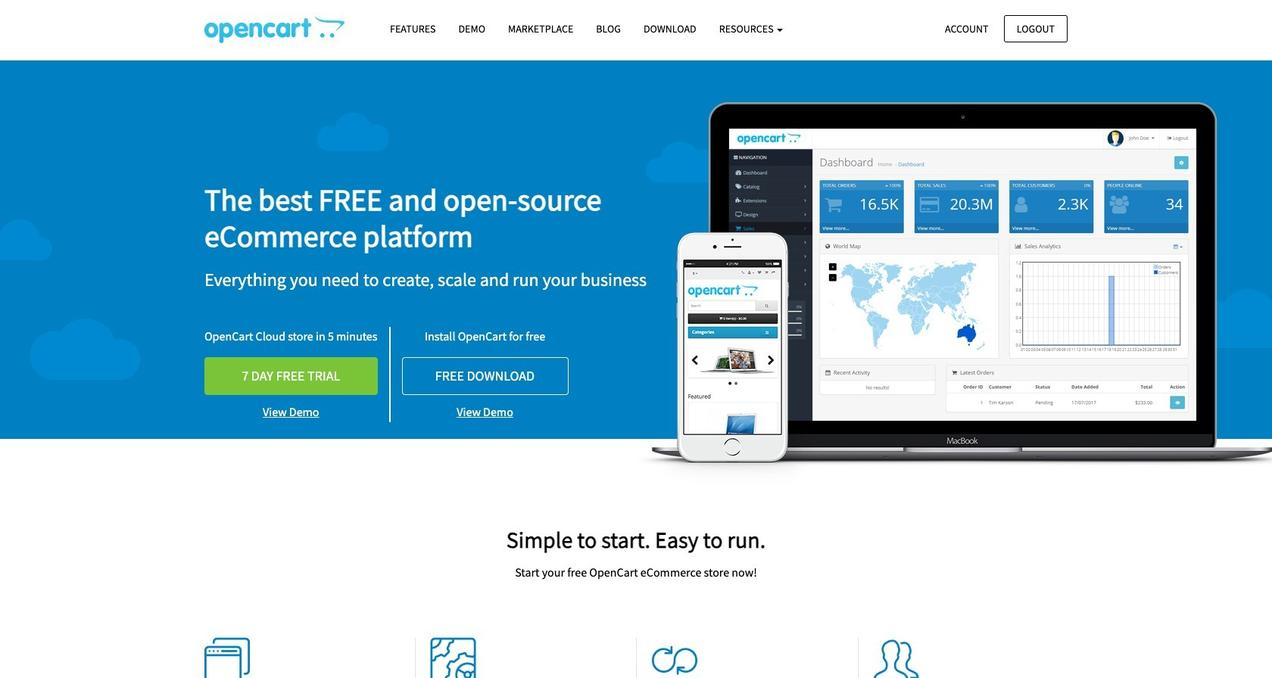 Task type: locate. For each thing, give the bounding box(es) containing it.
opencart - open source shopping cart solution image
[[205, 16, 345, 43]]



Task type: vqa. For each thing, say whether or not it's contained in the screenshot.
OPENCART - OPEN SOURCE SHOPPING CART SOLUTION image
yes



